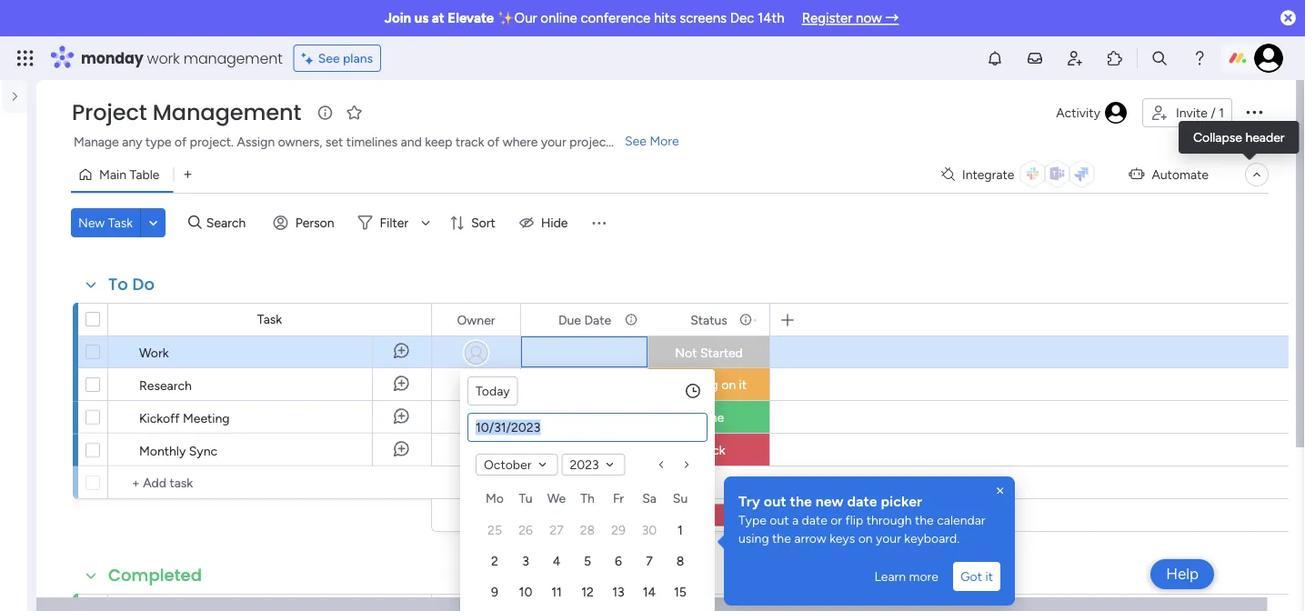 Task type: describe. For each thing, give the bounding box(es) containing it.
manage any type of project. assign owners, set timelines and keep track of where your project stands.
[[74, 134, 654, 150]]

2 button
[[481, 548, 509, 575]]

2
[[491, 554, 498, 569]]

0 horizontal spatial your
[[541, 134, 566, 150]]

9
[[491, 584, 498, 600]]

grid containing mo
[[479, 488, 696, 611]]

activity button
[[1049, 98, 1135, 127]]

see more link
[[623, 132, 681, 150]]

main table button
[[71, 160, 173, 189]]

keep
[[425, 134, 453, 150]]

2 of from the left
[[487, 134, 500, 150]]

search everything image
[[1151, 49, 1169, 67]]

elevate
[[448, 10, 494, 26]]

us
[[415, 10, 429, 26]]

13 button
[[605, 579, 632, 606]]

collapse board header image
[[1250, 167, 1264, 182]]

+ Add task text field
[[117, 472, 423, 494]]

new
[[816, 493, 844, 510]]

dec
[[730, 10, 754, 26]]

new task
[[78, 215, 133, 231]]

see for see more
[[625, 133, 647, 149]]

9 button
[[481, 579, 509, 606]]

2023 button
[[562, 454, 626, 476]]

it inside button
[[986, 569, 993, 584]]

0 horizontal spatial on
[[722, 377, 736, 393]]

kickoff
[[139, 410, 180, 426]]

29 inside button
[[611, 523, 626, 538]]

oct for oct 29
[[569, 410, 589, 424]]

conference
[[581, 10, 651, 26]]

26
[[519, 523, 533, 538]]

invite
[[1176, 105, 1208, 121]]

workspace options image
[[18, 180, 36, 199]]

1 vertical spatial out
[[770, 513, 789, 528]]

inbox image
[[1026, 49, 1044, 67]]

do
[[132, 273, 155, 296]]

10 inside button
[[519, 584, 533, 600]]

help
[[1166, 565, 1199, 584]]

26 button
[[512, 517, 539, 544]]

any
[[122, 134, 142, 150]]

8 button
[[667, 548, 694, 575]]

or
[[831, 513, 842, 528]]

1 vertical spatial task
[[257, 312, 282, 327]]

filter
[[380, 215, 409, 231]]

friday element
[[603, 488, 634, 515]]

stands.
[[614, 134, 654, 150]]

hits
[[654, 10, 676, 26]]

0 horizontal spatial it
[[739, 377, 747, 393]]

0 vertical spatial date
[[847, 493, 878, 510]]

15
[[674, 584, 687, 600]]

work
[[147, 48, 180, 68]]

activity
[[1056, 105, 1101, 121]]

1 vertical spatial the
[[915, 513, 934, 528]]

header
[[1246, 130, 1285, 145]]

keys
[[830, 531, 855, 546]]

flip
[[846, 513, 864, 528]]

Owner field
[[453, 310, 500, 330]]

and
[[401, 134, 422, 150]]

14th
[[758, 10, 785, 26]]

4 button
[[543, 548, 570, 575]]

sync
[[189, 443, 218, 458]]

not started
[[675, 345, 743, 361]]

Due Date field
[[554, 310, 616, 330]]

Project Management field
[[67, 97, 306, 128]]

✨
[[497, 10, 511, 26]]

next image
[[680, 458, 694, 472]]

to do
[[108, 273, 155, 296]]

arrow down image
[[415, 212, 437, 234]]

5
[[584, 554, 591, 569]]

using
[[739, 531, 769, 546]]

sort button
[[442, 208, 507, 237]]

person button
[[266, 208, 345, 237]]

7 button
[[636, 548, 663, 575]]

kickoff meeting
[[139, 410, 230, 426]]

new task button
[[71, 208, 140, 237]]

show board description image
[[314, 104, 336, 122]]

previous image
[[654, 458, 669, 472]]

th
[[581, 491, 595, 506]]

hide
[[541, 215, 568, 231]]

try out the new date picker heading
[[739, 491, 1001, 511]]

register
[[802, 10, 853, 26]]

Search field
[[202, 210, 256, 236]]

v2 search image
[[188, 213, 202, 233]]

project
[[72, 97, 147, 128]]

workspaces selection and actions image
[[17, 181, 35, 199]]

at
[[432, 10, 445, 26]]

menu image
[[590, 214, 608, 232]]

row group containing 25
[[479, 515, 696, 611]]

hide button
[[512, 208, 579, 237]]

add time image
[[684, 382, 702, 400]]

today button
[[468, 377, 518, 406]]

fr
[[613, 491, 624, 506]]

picker
[[881, 493, 923, 510]]

manage
[[74, 134, 119, 150]]

0 vertical spatial 29
[[592, 410, 605, 424]]

monthly
[[139, 443, 186, 458]]

home image
[[16, 96, 35, 115]]

12
[[581, 584, 594, 600]]

column information image for due date
[[624, 312, 639, 327]]

register now → link
[[802, 10, 899, 26]]

10 button
[[512, 579, 539, 606]]

options image
[[1244, 101, 1265, 123]]

14 button
[[636, 579, 663, 606]]

see more
[[625, 133, 679, 149]]

25 button
[[481, 517, 509, 544]]

stuck
[[693, 443, 726, 458]]

11 button
[[543, 579, 570, 606]]

2 vertical spatial the
[[772, 531, 791, 546]]

To Do field
[[104, 273, 159, 297]]

not
[[675, 345, 697, 361]]

0 vertical spatial 10
[[592, 443, 605, 457]]

v2 overdue deadline image
[[528, 442, 542, 459]]

select product image
[[16, 49, 35, 67]]

join us at elevate ✨ our online conference hits screens dec 14th
[[384, 10, 785, 26]]

more
[[650, 133, 679, 149]]

4
[[553, 554, 561, 569]]

oct for oct 10
[[569, 443, 590, 457]]

got it button
[[953, 562, 1001, 591]]

add view image
[[184, 168, 191, 181]]

date
[[584, 312, 611, 327]]

where
[[503, 134, 538, 150]]

see for see plans
[[318, 50, 340, 66]]

Status field
[[686, 310, 732, 330]]

help button
[[1151, 559, 1214, 589]]

27 button
[[543, 517, 570, 544]]



Task type: vqa. For each thing, say whether or not it's contained in the screenshot.
Close My workspaces image
no



Task type: locate. For each thing, give the bounding box(es) containing it.
filter button
[[351, 208, 437, 237]]

it right got
[[986, 569, 993, 584]]

1 right /
[[1219, 105, 1224, 121]]

1 vertical spatial your
[[876, 531, 901, 546]]

dapulse integrations image
[[942, 168, 955, 181]]

help image
[[1191, 49, 1209, 67]]

column information image right date
[[624, 312, 639, 327]]

due
[[558, 312, 581, 327]]

monday
[[81, 48, 143, 68]]

project management
[[72, 97, 301, 128]]

saturday element
[[634, 488, 665, 515]]

mo
[[486, 491, 504, 506]]

your
[[541, 134, 566, 150], [876, 531, 901, 546]]

1 horizontal spatial 1
[[1219, 105, 1224, 121]]

add to favorites image
[[345, 103, 363, 121]]

0 vertical spatial 1
[[1219, 105, 1224, 121]]

got
[[961, 569, 982, 584]]

0 vertical spatial it
[[739, 377, 747, 393]]

1 vertical spatial on
[[858, 531, 873, 546]]

through
[[867, 513, 912, 528]]

we
[[547, 491, 566, 506]]

0 horizontal spatial 29
[[592, 410, 605, 424]]

29 down "friday" element
[[611, 523, 626, 538]]

1 horizontal spatial it
[[986, 569, 993, 584]]

8
[[677, 554, 684, 569]]

0 horizontal spatial see
[[318, 50, 340, 66]]

see plans
[[318, 50, 373, 66]]

task inside "button"
[[108, 215, 133, 231]]

today
[[476, 383, 510, 399]]

2 column information image from the left
[[745, 312, 759, 327]]

see inside button
[[318, 50, 340, 66]]

register now →
[[802, 10, 899, 26]]

see left plans
[[318, 50, 340, 66]]

10 down date "field"
[[592, 443, 605, 457]]

0 horizontal spatial 10
[[519, 584, 533, 600]]

out right try
[[764, 493, 787, 510]]

type
[[739, 513, 767, 528]]

1 horizontal spatial see
[[625, 133, 647, 149]]

1 of from the left
[[175, 134, 187, 150]]

0 vertical spatial see
[[318, 50, 340, 66]]

research
[[139, 378, 192, 393]]

collapse header
[[1194, 130, 1285, 145]]

row group
[[479, 515, 696, 611]]

29 up the oct 10
[[592, 410, 605, 424]]

oct down date "field"
[[569, 443, 590, 457]]

new
[[78, 215, 105, 231]]

date up flip
[[847, 493, 878, 510]]

status
[[691, 312, 728, 327]]

thursday element
[[572, 488, 603, 515]]

oct up the oct 10
[[569, 410, 589, 424]]

1 horizontal spatial 10
[[592, 443, 605, 457]]

our
[[515, 10, 537, 26]]

column information image for status
[[745, 312, 759, 327]]

1 down 'sunday' element
[[678, 523, 683, 538]]

0 vertical spatial out
[[764, 493, 787, 510]]

1 horizontal spatial your
[[876, 531, 901, 546]]

invite / 1
[[1176, 105, 1224, 121]]

0 horizontal spatial task
[[108, 215, 133, 231]]

→
[[885, 10, 899, 26]]

track
[[456, 134, 484, 150]]

invite members image
[[1066, 49, 1084, 67]]

1 vertical spatial it
[[986, 569, 993, 584]]

management
[[153, 97, 301, 128]]

1 vertical spatial date
[[802, 513, 828, 528]]

1 vertical spatial 10
[[519, 584, 533, 600]]

keyboard.
[[905, 531, 960, 546]]

30 button
[[636, 517, 663, 544]]

sunday element
[[665, 488, 696, 515]]

bob builder image
[[1254, 44, 1284, 73]]

the up a
[[790, 493, 812, 510]]

v2 done deadline image
[[528, 409, 542, 426]]

Completed field
[[104, 564, 207, 588]]

your down through
[[876, 531, 901, 546]]

your inside try out the new date picker type out a date or flip through the calendar using the arrow keys on your keyboard.
[[876, 531, 901, 546]]

11
[[551, 584, 562, 600]]

started
[[700, 345, 743, 361]]

monthly sync
[[139, 443, 218, 458]]

1 horizontal spatial 29
[[611, 523, 626, 538]]

wednesday element
[[541, 488, 572, 515]]

0 vertical spatial your
[[541, 134, 566, 150]]

12 button
[[574, 579, 601, 606]]

1 horizontal spatial task
[[257, 312, 282, 327]]

1 column information image from the left
[[624, 312, 639, 327]]

notifications image
[[986, 49, 1004, 67]]

main table
[[99, 167, 160, 182]]

main
[[99, 167, 126, 182]]

15 button
[[667, 579, 694, 606]]

10
[[592, 443, 605, 457], [519, 584, 533, 600]]

0 vertical spatial task
[[108, 215, 133, 231]]

0 horizontal spatial of
[[175, 134, 187, 150]]

on
[[722, 377, 736, 393], [858, 531, 873, 546]]

working on it
[[671, 377, 747, 393]]

of right type
[[175, 134, 187, 150]]

29
[[592, 410, 605, 424], [611, 523, 626, 538]]

angle down image
[[149, 216, 158, 230]]

join
[[384, 10, 411, 26]]

1 vertical spatial 1
[[678, 523, 683, 538]]

learn more button
[[867, 562, 946, 591]]

1 inside 'button'
[[678, 523, 683, 538]]

1 vertical spatial 29
[[611, 523, 626, 538]]

Date field
[[468, 414, 707, 441]]

see left more
[[625, 133, 647, 149]]

apps image
[[1106, 49, 1124, 67]]

0 horizontal spatial 1
[[678, 523, 683, 538]]

more
[[909, 569, 939, 584]]

1 horizontal spatial date
[[847, 493, 878, 510]]

6
[[615, 554, 622, 569]]

autopilot image
[[1129, 162, 1145, 185]]

1 horizontal spatial of
[[487, 134, 500, 150]]

the right using
[[772, 531, 791, 546]]

on inside try out the new date picker type out a date or flip through the calendar using the arrow keys on your keyboard.
[[858, 531, 873, 546]]

completed
[[108, 564, 202, 587]]

see
[[318, 50, 340, 66], [625, 133, 647, 149]]

1
[[1219, 105, 1224, 121], [678, 523, 683, 538]]

10 down 3 button
[[519, 584, 533, 600]]

due date
[[558, 312, 611, 327]]

out left a
[[770, 513, 789, 528]]

of right track
[[487, 134, 500, 150]]

1 horizontal spatial on
[[858, 531, 873, 546]]

plans
[[343, 50, 373, 66]]

3 button
[[512, 548, 539, 575]]

0 vertical spatial on
[[722, 377, 736, 393]]

owner
[[457, 312, 495, 327]]

arrow
[[794, 531, 827, 546]]

a
[[792, 513, 799, 528]]

date up arrow
[[802, 513, 828, 528]]

out
[[764, 493, 787, 510], [770, 513, 789, 528]]

0 vertical spatial oct
[[569, 410, 589, 424]]

27
[[550, 523, 564, 538]]

learn more
[[875, 569, 939, 584]]

person
[[295, 215, 334, 231]]

1 vertical spatial oct
[[569, 443, 590, 457]]

1 vertical spatial see
[[625, 133, 647, 149]]

october
[[484, 457, 532, 473]]

your right where
[[541, 134, 566, 150]]

screens
[[680, 10, 727, 26]]

set
[[326, 134, 343, 150]]

0 horizontal spatial column information image
[[624, 312, 639, 327]]

it down the 'started'
[[739, 377, 747, 393]]

to
[[108, 273, 128, 296]]

list box
[[0, 251, 36, 531]]

table
[[130, 167, 160, 182]]

my work image
[[16, 129, 33, 145]]

timelines
[[346, 134, 398, 150]]

assign
[[237, 134, 275, 150]]

option
[[0, 254, 27, 257]]

monday element
[[479, 488, 510, 515]]

1 horizontal spatial column information image
[[745, 312, 759, 327]]

grid
[[479, 488, 696, 611]]

oct 29
[[569, 410, 605, 424]]

project
[[570, 134, 611, 150]]

column information image right status field
[[745, 312, 759, 327]]

7
[[646, 554, 653, 569]]

the
[[790, 493, 812, 510], [915, 513, 934, 528], [772, 531, 791, 546]]

work
[[139, 345, 169, 360]]

close image
[[993, 484, 1008, 499]]

/
[[1211, 105, 1216, 121]]

the up keyboard.
[[915, 513, 934, 528]]

owners,
[[278, 134, 322, 150]]

13
[[612, 584, 625, 600]]

column information image
[[624, 312, 639, 327], [745, 312, 759, 327]]

on down flip
[[858, 531, 873, 546]]

0 vertical spatial the
[[790, 493, 812, 510]]

0 horizontal spatial date
[[802, 513, 828, 528]]

1 inside button
[[1219, 105, 1224, 121]]

task
[[108, 215, 133, 231], [257, 312, 282, 327]]

collapse
[[1194, 130, 1243, 145]]

tuesday element
[[510, 488, 541, 515]]

14
[[643, 584, 656, 600]]

on down the 'started'
[[722, 377, 736, 393]]



